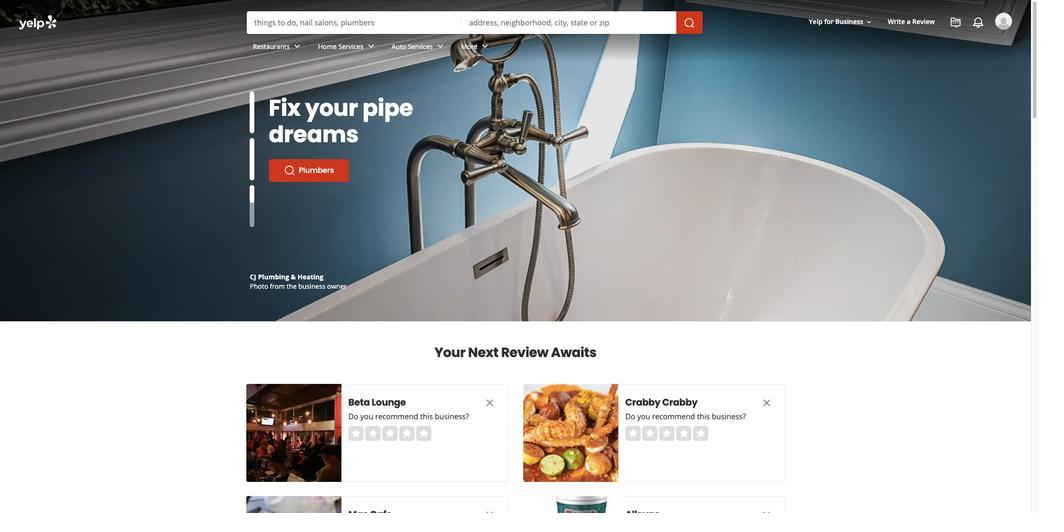 Task type: describe. For each thing, give the bounding box(es) containing it.
heating
[[298, 272, 324, 281]]

from
[[270, 282, 285, 291]]

the
[[287, 282, 297, 291]]

none search field containing yelp for business
[[0, 0, 1032, 70]]

lounge
[[372, 396, 406, 409]]

2 crabby from the left
[[663, 396, 698, 409]]

24 chevron down v2 image
[[366, 41, 377, 52]]

you for crabby
[[638, 412, 651, 422]]

rating element for crabby
[[626, 426, 709, 441]]

rating element for lounge
[[349, 426, 432, 441]]

24 chevron down v2 image for auto services
[[435, 41, 446, 52]]

fix your pipe dreams
[[269, 92, 413, 150]]

awaits
[[551, 344, 597, 362]]

none field find
[[255, 17, 454, 28]]

dismiss card image for photo of mas cafe
[[484, 509, 496, 513]]

dismiss card image
[[761, 397, 773, 409]]

(no rating) image for lounge
[[349, 426, 432, 441]]

review for next
[[501, 344, 549, 362]]

explore banner section banner
[[0, 0, 1032, 321]]

cj
[[250, 272, 256, 281]]

auto
[[392, 42, 407, 51]]

(no rating) image for crabby
[[626, 426, 709, 441]]

24 chevron down v2 image for more
[[480, 41, 491, 52]]

next
[[468, 344, 499, 362]]

home
[[318, 42, 337, 51]]

do for crabby crabby
[[626, 412, 636, 422]]

home services
[[318, 42, 364, 51]]

cj plumbing & heating photo from the business owner
[[250, 272, 347, 291]]

plumbers
[[299, 165, 334, 176]]

yelp
[[810, 17, 823, 26]]

home services link
[[311, 34, 384, 61]]

do you recommend this business? for beta lounge
[[349, 412, 469, 422]]

beta
[[349, 396, 370, 409]]

24 chevron down v2 image for restaurants
[[292, 41, 303, 52]]

cj plumbing & heating link
[[250, 272, 324, 281]]

owner
[[327, 282, 347, 291]]

plumbing
[[258, 272, 289, 281]]

do for beta lounge
[[349, 412, 359, 422]]

beta lounge link
[[349, 396, 466, 409]]

Near text field
[[469, 17, 669, 28]]

pipe
[[363, 92, 413, 124]]

crabby crabby link
[[626, 396, 744, 409]]

more link
[[454, 34, 499, 61]]

a
[[908, 17, 911, 26]]

1 crabby from the left
[[626, 396, 661, 409]]



Task type: locate. For each thing, give the bounding box(es) containing it.
you down crabby crabby
[[638, 412, 651, 422]]

services for home services
[[339, 42, 364, 51]]

(no rating) image down crabby crabby
[[626, 426, 709, 441]]

1 horizontal spatial do you recommend this business?
[[626, 412, 746, 422]]

1 horizontal spatial do
[[626, 412, 636, 422]]

business? down 'crabby crabby' link at the bottom
[[712, 412, 746, 422]]

you down beta
[[361, 412, 374, 422]]

24 search v2 image
[[284, 165, 295, 176]]

1 vertical spatial select slide image
[[250, 138, 254, 180]]

1 horizontal spatial 24 chevron down v2 image
[[435, 41, 446, 52]]

write
[[889, 17, 906, 26]]

dismiss card image for photo of allsups
[[761, 509, 773, 513]]

None search field
[[247, 11, 705, 34]]

write a review
[[889, 17, 936, 26]]

0 horizontal spatial business?
[[435, 412, 469, 422]]

rating element down crabby crabby
[[626, 426, 709, 441]]

1 horizontal spatial none field
[[469, 17, 669, 28]]

rating element down lounge on the bottom of page
[[349, 426, 432, 441]]

0 horizontal spatial this
[[420, 412, 433, 422]]

photo of crabby crabby image
[[523, 384, 619, 482]]

recommend down 'crabby crabby' link at the bottom
[[653, 412, 696, 422]]

0 horizontal spatial rating element
[[349, 426, 432, 441]]

2 horizontal spatial 24 chevron down v2 image
[[480, 41, 491, 52]]

0 horizontal spatial (no rating) image
[[349, 426, 432, 441]]

services for auto services
[[408, 42, 433, 51]]

dismiss card image
[[484, 397, 496, 409], [484, 509, 496, 513], [761, 509, 773, 513]]

your next review awaits
[[435, 344, 597, 362]]

1 do you recommend this business? from the left
[[349, 412, 469, 422]]

more
[[461, 42, 478, 51]]

0 vertical spatial review
[[913, 17, 936, 26]]

services
[[339, 42, 364, 51], [408, 42, 433, 51]]

photo
[[250, 282, 268, 291]]

dreams
[[269, 119, 359, 150]]

projects image
[[951, 17, 962, 28]]

none search field inside explore banner section banner
[[247, 11, 705, 34]]

recommend for crabby
[[653, 412, 696, 422]]

do down beta
[[349, 412, 359, 422]]

fix
[[269, 92, 301, 124]]

write a review link
[[885, 13, 939, 30]]

auto services link
[[384, 34, 454, 61]]

services left 24 chevron down v2 icon
[[339, 42, 364, 51]]

business? for crabby
[[712, 412, 746, 422]]

1 recommend from the left
[[376, 412, 419, 422]]

1 horizontal spatial you
[[638, 412, 651, 422]]

none field near
[[469, 17, 669, 28]]

0 horizontal spatial review
[[501, 344, 549, 362]]

24 chevron down v2 image
[[292, 41, 303, 52], [435, 41, 446, 52], [480, 41, 491, 52]]

&
[[291, 272, 296, 281]]

1 vertical spatial review
[[501, 344, 549, 362]]

2 services from the left
[[408, 42, 433, 51]]

review right a
[[913, 17, 936, 26]]

0 horizontal spatial you
[[361, 412, 374, 422]]

for
[[825, 17, 834, 26]]

16 chevron down v2 image
[[866, 18, 873, 26]]

crabby crabby
[[626, 396, 698, 409]]

Find text field
[[255, 17, 454, 28]]

do
[[349, 412, 359, 422], [626, 412, 636, 422]]

1 horizontal spatial recommend
[[653, 412, 696, 422]]

1 this from the left
[[420, 412, 433, 422]]

restaurants
[[253, 42, 290, 51]]

yelp for business
[[810, 17, 864, 26]]

recommend down lounge on the bottom of page
[[376, 412, 419, 422]]

review
[[913, 17, 936, 26], [501, 344, 549, 362]]

rating element
[[349, 426, 432, 441], [626, 426, 709, 441]]

do down crabby crabby
[[626, 412, 636, 422]]

this
[[420, 412, 433, 422], [698, 412, 710, 422]]

1 horizontal spatial business?
[[712, 412, 746, 422]]

24 chevron down v2 image inside restaurants link
[[292, 41, 303, 52]]

photo of mas cafe image
[[246, 496, 342, 513]]

24 chevron down v2 image right restaurants
[[292, 41, 303, 52]]

1 rating element from the left
[[349, 426, 432, 441]]

1 services from the left
[[339, 42, 364, 51]]

0 vertical spatial select slide image
[[250, 91, 254, 134]]

review for a
[[913, 17, 936, 26]]

0 horizontal spatial services
[[339, 42, 364, 51]]

(no rating) image down lounge on the bottom of page
[[349, 426, 432, 441]]

recommend
[[376, 412, 419, 422], [653, 412, 696, 422]]

your
[[305, 92, 358, 124]]

1 (no rating) image from the left
[[349, 426, 432, 441]]

1 horizontal spatial crabby
[[663, 396, 698, 409]]

notifications image
[[973, 17, 985, 28]]

1 do from the left
[[349, 412, 359, 422]]

2 none field from the left
[[469, 17, 669, 28]]

24 chevron down v2 image right more
[[480, 41, 491, 52]]

0 horizontal spatial do you recommend this business?
[[349, 412, 469, 422]]

1 horizontal spatial (no rating) image
[[626, 426, 709, 441]]

select slide image left fix
[[250, 91, 254, 134]]

2 rating element from the left
[[626, 426, 709, 441]]

photo of allsups image
[[523, 496, 619, 513]]

None search field
[[0, 0, 1032, 70]]

2 select slide image from the top
[[250, 138, 254, 180]]

your
[[435, 344, 466, 362]]

plumbers link
[[269, 159, 349, 182]]

photo of beta lounge image
[[246, 384, 342, 482]]

1 select slide image from the top
[[250, 91, 254, 134]]

2 recommend from the left
[[653, 412, 696, 422]]

2 this from the left
[[698, 412, 710, 422]]

1 horizontal spatial review
[[913, 17, 936, 26]]

restaurants link
[[246, 34, 311, 61]]

do you recommend this business? for crabby crabby
[[626, 412, 746, 422]]

1 none field from the left
[[255, 17, 454, 28]]

0 horizontal spatial 24 chevron down v2 image
[[292, 41, 303, 52]]

do you recommend this business?
[[349, 412, 469, 422], [626, 412, 746, 422]]

services right auto
[[408, 42, 433, 51]]

this down "beta lounge" 'link'
[[420, 412, 433, 422]]

search image
[[684, 17, 696, 29]]

this down 'crabby crabby' link at the bottom
[[698, 412, 710, 422]]

3 24 chevron down v2 image from the left
[[480, 41, 491, 52]]

24 chevron down v2 image inside more link
[[480, 41, 491, 52]]

crabby
[[626, 396, 661, 409], [663, 396, 698, 409]]

None radio
[[349, 426, 364, 441], [383, 426, 398, 441], [626, 426, 641, 441], [643, 426, 658, 441], [660, 426, 675, 441], [677, 426, 692, 441], [349, 426, 364, 441], [383, 426, 398, 441], [626, 426, 641, 441], [643, 426, 658, 441], [660, 426, 675, 441], [677, 426, 692, 441]]

beta lounge
[[349, 396, 406, 409]]

24 chevron down v2 image right auto services
[[435, 41, 446, 52]]

24 chevron down v2 image inside auto services link
[[435, 41, 446, 52]]

2 (no rating) image from the left
[[626, 426, 709, 441]]

1 horizontal spatial services
[[408, 42, 433, 51]]

yelp for business button
[[806, 13, 877, 30]]

business?
[[435, 412, 469, 422], [712, 412, 746, 422]]

0 horizontal spatial recommend
[[376, 412, 419, 422]]

you for beta
[[361, 412, 374, 422]]

2 24 chevron down v2 image from the left
[[435, 41, 446, 52]]

business
[[836, 17, 864, 26]]

this for crabby crabby
[[698, 412, 710, 422]]

(no rating) image
[[349, 426, 432, 441], [626, 426, 709, 441]]

1 business? from the left
[[435, 412, 469, 422]]

2 do you recommend this business? from the left
[[626, 412, 746, 422]]

1 horizontal spatial this
[[698, 412, 710, 422]]

you
[[361, 412, 374, 422], [638, 412, 651, 422]]

1 you from the left
[[361, 412, 374, 422]]

do you recommend this business? down "beta lounge" 'link'
[[349, 412, 469, 422]]

user actions element
[[802, 12, 1026, 70]]

business
[[299, 282, 326, 291]]

select slide image
[[250, 91, 254, 134], [250, 138, 254, 180]]

tyler b. image
[[996, 13, 1013, 30]]

business? down "beta lounge" 'link'
[[435, 412, 469, 422]]

None radio
[[366, 426, 381, 441], [399, 426, 415, 441], [416, 426, 432, 441], [694, 426, 709, 441], [366, 426, 381, 441], [399, 426, 415, 441], [416, 426, 432, 441], [694, 426, 709, 441]]

0 horizontal spatial crabby
[[626, 396, 661, 409]]

2 business? from the left
[[712, 412, 746, 422]]

select slide image left the 24 search v2 icon at left
[[250, 138, 254, 180]]

2 you from the left
[[638, 412, 651, 422]]

business? for lounge
[[435, 412, 469, 422]]

business categories element
[[246, 34, 1013, 61]]

do you recommend this business? down 'crabby crabby' link at the bottom
[[626, 412, 746, 422]]

review inside user actions element
[[913, 17, 936, 26]]

None field
[[255, 17, 454, 28], [469, 17, 669, 28]]

0 horizontal spatial none field
[[255, 17, 454, 28]]

2 do from the left
[[626, 412, 636, 422]]

recommend for lounge
[[376, 412, 419, 422]]

1 24 chevron down v2 image from the left
[[292, 41, 303, 52]]

0 horizontal spatial do
[[349, 412, 359, 422]]

review right next
[[501, 344, 549, 362]]

auto services
[[392, 42, 433, 51]]

1 horizontal spatial rating element
[[626, 426, 709, 441]]

this for beta lounge
[[420, 412, 433, 422]]



Task type: vqa. For each thing, say whether or not it's contained in the screenshot.
pm
no



